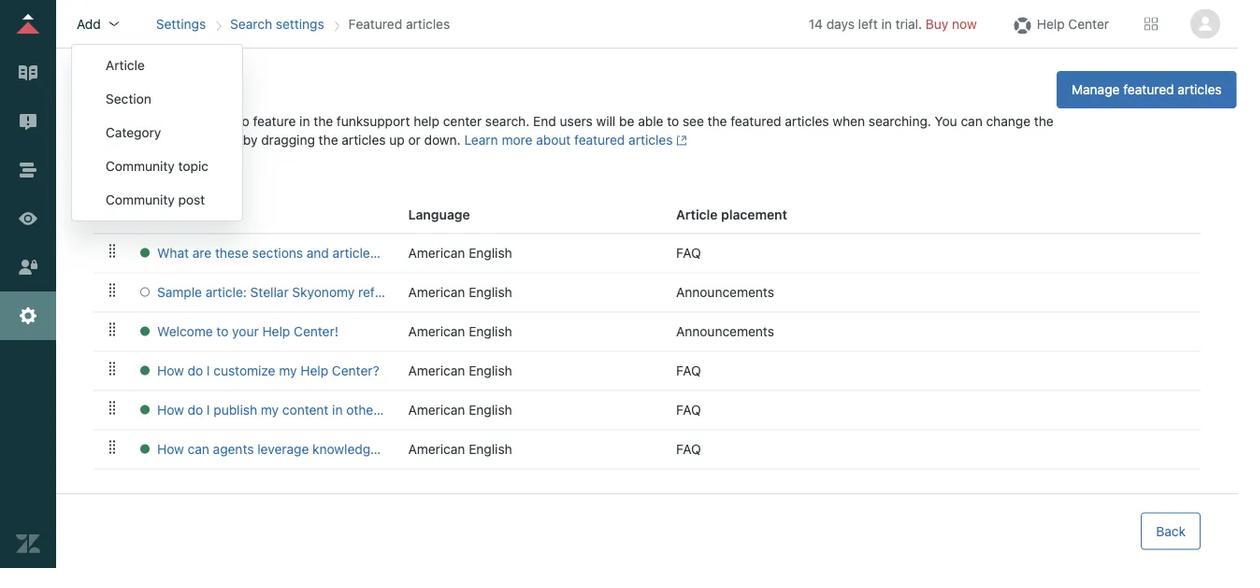Task type: vqa. For each thing, say whether or not it's contained in the screenshot.
Back
yes



Task type: locate. For each thing, give the bounding box(es) containing it.
how for how do i publish my content in other languages?
[[157, 402, 184, 418]]

navigation
[[152, 10, 454, 38]]

american english for welcome to your help center!
[[408, 324, 512, 339]]

1 english from the top
[[469, 245, 512, 260]]

1 vertical spatial my
[[261, 402, 279, 418]]

3 american from the top
[[408, 324, 465, 339]]

articles inside 'navigation'
[[406, 16, 450, 31]]

1 faq from the top
[[676, 245, 701, 260]]

i left publish
[[207, 402, 210, 418]]

american english up languages?
[[408, 363, 512, 378]]

0 vertical spatial announcements list item
[[676, 283, 774, 302]]

sections
[[252, 245, 303, 260]]

3 english from the top
[[469, 324, 512, 339]]

2 american english from the top
[[408, 284, 512, 300]]

1 vertical spatial help
[[397, 441, 423, 457]]

english for welcome to your help center!
[[469, 324, 512, 339]]

0 horizontal spatial are
[[159, 132, 178, 148]]

1 horizontal spatial are
[[192, 245, 212, 260]]

how do i customize my help center?
[[157, 363, 379, 378]]

how left agents
[[157, 441, 184, 457]]

in left other
[[332, 402, 343, 418]]

0 vertical spatial do
[[188, 363, 203, 378]]

0 vertical spatial my
[[279, 363, 297, 378]]

1 vertical spatial featured articles
[[94, 72, 242, 96]]

in
[[881, 16, 892, 31], [299, 114, 310, 129], [332, 402, 343, 418]]

faq for customers?
[[676, 441, 701, 457]]

american for how do i customize my help center?
[[408, 363, 465, 378]]

0 vertical spatial help
[[1037, 16, 1065, 31]]

help inside how do i customize my help center? link
[[300, 363, 328, 378]]

how can agents leverage knowledge to help customers? link
[[140, 440, 497, 459]]

1 i from the top
[[207, 363, 210, 378]]

user permissions image
[[16, 255, 40, 280]]

faq list item for other
[[676, 401, 701, 419]]

0 vertical spatial are
[[159, 132, 178, 148]]

1 vertical spatial help
[[262, 324, 290, 339]]

american down 'policies'
[[408, 324, 465, 339]]

policies
[[401, 284, 447, 300]]

american for what are these sections and articles doing here?
[[408, 245, 465, 260]]

my
[[279, 363, 297, 378], [261, 402, 279, 418]]

how can agents leverage knowledge to help customers?
[[157, 441, 497, 457]]

1 horizontal spatial up
[[389, 132, 405, 148]]

help inside select up to six articles to feature in the funksupport help center search. end users will be able to see the featured articles when searching. you can change the order they are displayed by dragging the articles up or down.
[[414, 114, 439, 129]]

2 do from the top
[[188, 402, 203, 418]]

1 horizontal spatial help
[[300, 363, 328, 378]]

0 vertical spatial in
[[881, 16, 892, 31]]

articles
[[406, 16, 450, 31], [177, 72, 242, 96], [1178, 82, 1222, 97], [190, 114, 234, 129], [785, 114, 829, 129], [342, 132, 386, 148], [629, 132, 673, 148], [333, 245, 377, 260]]

0 horizontal spatial article
[[106, 58, 145, 73]]

in right the left
[[881, 16, 892, 31]]

american up customers?
[[408, 402, 465, 418]]

help left center
[[1037, 16, 1065, 31]]

american down language at the top of the page
[[408, 245, 465, 260]]

5 american english from the top
[[408, 402, 512, 418]]

0 vertical spatial how
[[157, 363, 184, 378]]

faq for other
[[676, 402, 701, 418]]

0 vertical spatial can
[[961, 114, 983, 129]]

left
[[858, 16, 878, 31]]

1 vertical spatial can
[[188, 441, 209, 457]]

up left or
[[389, 132, 405, 148]]

6 english from the top
[[469, 441, 512, 457]]

the up dragging
[[314, 114, 333, 129]]

english for what are these sections and articles doing here?
[[469, 245, 512, 260]]

1 how from the top
[[157, 363, 184, 378]]

languages?
[[382, 402, 450, 418]]

1 vertical spatial announcements list item
[[676, 322, 774, 341]]

faq list item
[[676, 244, 701, 262], [676, 361, 701, 380], [676, 401, 701, 419], [676, 440, 701, 459]]

can right you
[[961, 114, 983, 129]]

buy
[[926, 16, 949, 31]]

center?
[[332, 363, 379, 378]]

american english down here?
[[408, 284, 512, 300]]

featured right see
[[731, 114, 781, 129]]

faq
[[676, 245, 701, 260], [676, 363, 701, 378], [676, 402, 701, 418], [676, 441, 701, 457]]

how do i customize my help center? link
[[140, 361, 386, 380]]

0 horizontal spatial in
[[299, 114, 310, 129]]

search settings
[[230, 16, 324, 31]]

do down welcome
[[188, 363, 203, 378]]

1 vertical spatial in
[[299, 114, 310, 129]]

1 vertical spatial featured
[[731, 114, 781, 129]]

or
[[408, 132, 421, 148]]

american english
[[408, 245, 512, 260], [408, 284, 512, 300], [408, 324, 512, 339], [408, 363, 512, 378], [408, 402, 512, 418], [408, 441, 512, 457]]

1 vertical spatial announcements
[[676, 324, 774, 339]]

0 vertical spatial help
[[414, 114, 439, 129]]

how left publish
[[157, 402, 184, 418]]

1 faq list item from the top
[[676, 244, 701, 262]]

english for how do i customize my help center?
[[469, 363, 512, 378]]

5 american from the top
[[408, 402, 465, 418]]

american english for how do i customize my help center?
[[408, 363, 512, 378]]

1 vertical spatial community
[[106, 192, 175, 208]]

by
[[243, 132, 258, 148]]

0 horizontal spatial help
[[262, 324, 290, 339]]

0 vertical spatial i
[[207, 363, 210, 378]]

can left agents
[[188, 441, 209, 457]]

6 american from the top
[[408, 441, 465, 457]]

1 horizontal spatial featured
[[349, 16, 402, 31]]

my for content
[[261, 402, 279, 418]]

2 horizontal spatial in
[[881, 16, 892, 31]]

featured
[[1123, 82, 1174, 97], [731, 114, 781, 129], [574, 132, 625, 148]]

0 vertical spatial up
[[135, 114, 150, 129]]

0 vertical spatial announcements
[[676, 284, 774, 300]]

0 vertical spatial article
[[106, 58, 145, 73]]

manage articles image
[[16, 61, 40, 85]]

manage
[[1072, 82, 1120, 97]]

how down welcome
[[157, 363, 184, 378]]

how do i publish my content in other languages? link
[[140, 401, 450, 419]]

more
[[502, 132, 533, 148]]

my right publish
[[261, 402, 279, 418]]

help
[[414, 114, 439, 129], [397, 441, 423, 457]]

english
[[469, 245, 512, 260], [469, 284, 512, 300], [469, 324, 512, 339], [469, 363, 512, 378], [469, 402, 512, 418], [469, 441, 512, 457]]

are
[[159, 132, 178, 148], [192, 245, 212, 260]]

american english down languages?
[[408, 441, 512, 457]]

2 vertical spatial help
[[300, 363, 328, 378]]

menu
[[71, 44, 243, 222]]

0 horizontal spatial up
[[135, 114, 150, 129]]

when
[[833, 114, 865, 129]]

article for article placement
[[676, 207, 718, 222]]

how do i publish my content in other languages?
[[157, 402, 450, 418]]

0 horizontal spatial featured
[[574, 132, 625, 148]]

1 community from the top
[[106, 159, 175, 174]]

search.
[[485, 114, 530, 129]]

2 vertical spatial in
[[332, 402, 343, 418]]

help down center!
[[300, 363, 328, 378]]

1 vertical spatial article
[[676, 207, 718, 222]]

i
[[207, 363, 210, 378], [207, 402, 210, 418]]

2 how from the top
[[157, 402, 184, 418]]

2 horizontal spatial featured
[[1123, 82, 1174, 97]]

featured up select
[[94, 72, 173, 96]]

3 faq list item from the top
[[676, 401, 701, 419]]

i left customize
[[207, 363, 210, 378]]

title
[[140, 207, 168, 222]]

arrange content image
[[16, 158, 40, 182]]

4 american english from the top
[[408, 363, 512, 378]]

article menu item
[[72, 49, 242, 82]]

1 announcements from the top
[[676, 284, 774, 300]]

help center
[[1037, 16, 1109, 31]]

1 horizontal spatial article
[[676, 207, 718, 222]]

how
[[157, 363, 184, 378], [157, 402, 184, 418], [157, 441, 184, 457]]

back
[[1156, 524, 1186, 539]]

2 announcements list item from the top
[[676, 322, 774, 341]]

featured right the settings
[[349, 16, 402, 31]]

0 vertical spatial featured articles
[[349, 16, 450, 31]]

community post
[[106, 192, 205, 208]]

will
[[596, 114, 616, 129]]

1 vertical spatial i
[[207, 402, 210, 418]]

1 vertical spatial how
[[157, 402, 184, 418]]

doing
[[380, 245, 414, 260]]

up
[[135, 114, 150, 129], [389, 132, 405, 148]]

help inside welcome to your help center! link
[[262, 324, 290, 339]]

1 do from the top
[[188, 363, 203, 378]]

six
[[170, 114, 186, 129]]

featured right 'manage'
[[1123, 82, 1174, 97]]

menu containing article
[[71, 44, 243, 222]]

article:
[[206, 284, 247, 300]]

0 horizontal spatial featured
[[94, 72, 173, 96]]

do
[[188, 363, 203, 378], [188, 402, 203, 418]]

featured down will on the left top
[[574, 132, 625, 148]]

0 horizontal spatial can
[[188, 441, 209, 457]]

help down languages?
[[397, 441, 423, 457]]

help
[[1037, 16, 1065, 31], [262, 324, 290, 339], [300, 363, 328, 378]]

1 american from the top
[[408, 245, 465, 260]]

section menu item
[[72, 82, 242, 116]]

to left six
[[154, 114, 166, 129]]

featured
[[349, 16, 402, 31], [94, 72, 173, 96]]

2 horizontal spatial help
[[1037, 16, 1065, 31]]

faq list item for customers?
[[676, 440, 701, 459]]

4 faq from the top
[[676, 441, 701, 457]]

to
[[154, 114, 166, 129], [237, 114, 249, 129], [667, 114, 679, 129], [216, 324, 229, 339], [381, 441, 393, 457]]

how for how do i customize my help center?
[[157, 363, 184, 378]]

american for how do i publish my content in other languages?
[[408, 402, 465, 418]]

0 vertical spatial featured
[[1123, 82, 1174, 97]]

american english down 'policies'
[[408, 324, 512, 339]]

settings link
[[156, 16, 206, 31]]

american down here?
[[408, 284, 465, 300]]

5 english from the top
[[469, 402, 512, 418]]

searching.
[[869, 114, 931, 129]]

featured articles
[[349, 16, 450, 31], [94, 72, 242, 96]]

learn more about featured articles link
[[464, 132, 687, 148]]

2 announcements from the top
[[676, 324, 774, 339]]

i for publish
[[207, 402, 210, 418]]

american english down language at the top of the page
[[408, 245, 512, 260]]

3 faq from the top
[[676, 402, 701, 418]]

american up languages?
[[408, 363, 465, 378]]

1 horizontal spatial can
[[961, 114, 983, 129]]

the right change
[[1034, 114, 1054, 129]]

users
[[560, 114, 593, 129]]

article up "section" at left top
[[106, 58, 145, 73]]

my up "how do i publish my content in other languages?" link
[[279, 363, 297, 378]]

2 english from the top
[[469, 284, 512, 300]]

help up or
[[414, 114, 439, 129]]

able
[[638, 114, 663, 129]]

english for sample article: stellar skyonomy refund policies
[[469, 284, 512, 300]]

4 faq list item from the top
[[676, 440, 701, 459]]

1 horizontal spatial featured
[[731, 114, 781, 129]]

up up they
[[135, 114, 150, 129]]

4 american from the top
[[408, 363, 465, 378]]

help right your
[[262, 324, 290, 339]]

the right see
[[708, 114, 727, 129]]

american english up customers?
[[408, 402, 512, 418]]

sample article: stellar skyonomy refund policies
[[157, 284, 447, 300]]

4 english from the top
[[469, 363, 512, 378]]

are right what
[[192, 245, 212, 260]]

american
[[408, 245, 465, 260], [408, 284, 465, 300], [408, 324, 465, 339], [408, 363, 465, 378], [408, 402, 465, 418], [408, 441, 465, 457]]

1 vertical spatial do
[[188, 402, 203, 418]]

0 vertical spatial community
[[106, 159, 175, 174]]

2 i from the top
[[207, 402, 210, 418]]

announcements list item
[[676, 283, 774, 302], [676, 322, 774, 341]]

2 community from the top
[[106, 192, 175, 208]]

feature
[[253, 114, 296, 129]]

select up to six articles to feature in the funksupport help center search. end users will be able to see the featured articles when searching. you can change the order they are displayed by dragging the articles up or down.
[[94, 114, 1054, 148]]

are inside select up to six articles to feature in the funksupport help center search. end users will be able to see the featured articles when searching. you can change the order they are displayed by dragging the articles up or down.
[[159, 132, 178, 148]]

2 vertical spatial how
[[157, 441, 184, 457]]

your
[[232, 324, 259, 339]]

1 announcements list item from the top
[[676, 283, 774, 302]]

american down languages?
[[408, 441, 465, 457]]

can
[[961, 114, 983, 129], [188, 441, 209, 457]]

see
[[683, 114, 704, 129]]

1 american english from the top
[[408, 245, 512, 260]]

2 american from the top
[[408, 284, 465, 300]]

english for how do i publish my content in other languages?
[[469, 402, 512, 418]]

are down six
[[159, 132, 178, 148]]

article inside menu item
[[106, 58, 145, 73]]

article
[[106, 58, 145, 73], [676, 207, 718, 222]]

customize
[[214, 363, 275, 378]]

in up dragging
[[299, 114, 310, 129]]

community down community topic menu item
[[106, 192, 175, 208]]

6 american english from the top
[[408, 441, 512, 457]]

category
[[106, 125, 161, 140]]

do left publish
[[188, 402, 203, 418]]

3 american english from the top
[[408, 324, 512, 339]]

what are these sections and articles doing here? link
[[140, 244, 451, 262]]

dragging
[[261, 132, 315, 148]]

1 vertical spatial are
[[192, 245, 212, 260]]

article left 'placement'
[[676, 207, 718, 222]]

community down they
[[106, 159, 175, 174]]

3 how from the top
[[157, 441, 184, 457]]



Task type: describe. For each thing, give the bounding box(es) containing it.
american for sample article: stellar skyonomy refund policies
[[408, 284, 465, 300]]

help inside help center button
[[1037, 16, 1065, 31]]

settings
[[156, 16, 206, 31]]

2 faq from the top
[[676, 363, 701, 378]]

agents
[[213, 441, 254, 457]]

days
[[826, 16, 855, 31]]

displayed
[[182, 132, 239, 148]]

faq list item for here?
[[676, 244, 701, 262]]

what are these sections and articles doing here?
[[157, 245, 451, 260]]

back button
[[1141, 513, 1201, 550]]

(opens in a new tab) image
[[673, 135, 687, 146]]

add button
[[71, 10, 127, 38]]

can inside select up to six articles to feature in the funksupport help center search. end users will be able to see the featured articles when searching. you can change the order they are displayed by dragging the articles up or down.
[[961, 114, 983, 129]]

knowledge
[[312, 441, 378, 457]]

articles inside 'button'
[[1178, 82, 1222, 97]]

0 horizontal spatial featured articles
[[94, 72, 242, 96]]

now
[[952, 16, 977, 31]]

announcements for welcome to your help center!
[[676, 324, 774, 339]]

american english for how do i publish my content in other languages?
[[408, 402, 512, 418]]

settings
[[276, 16, 324, 31]]

14
[[809, 16, 823, 31]]

about
[[536, 132, 571, 148]]

community topic menu item
[[72, 150, 242, 183]]

manage featured articles
[[1072, 82, 1222, 97]]

in inside select up to six articles to feature in the funksupport help center search. end users will be able to see the featured articles when searching. you can change the order they are displayed by dragging the articles up or down.
[[299, 114, 310, 129]]

they
[[129, 132, 156, 148]]

trial.
[[896, 16, 922, 31]]

to left your
[[216, 324, 229, 339]]

category menu item
[[72, 116, 242, 150]]

featured inside select up to six articles to feature in the funksupport help center search. end users will be able to see the featured articles when searching. you can change the order they are displayed by dragging the articles up or down.
[[731, 114, 781, 129]]

the right dragging
[[319, 132, 338, 148]]

topic
[[178, 159, 208, 174]]

community topic
[[106, 159, 208, 174]]

language
[[408, 207, 470, 222]]

manage featured articles button
[[1057, 71, 1237, 108]]

american english for sample article: stellar skyonomy refund policies
[[408, 284, 512, 300]]

english for how can agents leverage knowledge to help customers?
[[469, 441, 512, 457]]

1 horizontal spatial in
[[332, 402, 343, 418]]

announcements list item for sample article: stellar skyonomy refund policies
[[676, 283, 774, 302]]

1 vertical spatial up
[[389, 132, 405, 148]]

welcome to your help center!
[[157, 324, 338, 339]]

other
[[346, 402, 378, 418]]

zendesk products image
[[1145, 17, 1158, 30]]

how for how can agents leverage knowledge to help customers?
[[157, 441, 184, 457]]

0 vertical spatial featured
[[349, 16, 402, 31]]

community for community topic
[[106, 159, 175, 174]]

stellar
[[250, 284, 289, 300]]

14 days left in trial. buy now
[[809, 16, 977, 31]]

leverage
[[257, 441, 309, 457]]

community for community post
[[106, 192, 175, 208]]

featured inside 'button'
[[1123, 82, 1174, 97]]

american english for what are these sections and articles doing here?
[[408, 245, 512, 260]]

center
[[1068, 16, 1109, 31]]

section
[[106, 91, 151, 107]]

1 vertical spatial featured
[[94, 72, 173, 96]]

article placement
[[676, 207, 787, 222]]

learn
[[464, 132, 498, 148]]

american english for how can agents leverage knowledge to help customers?
[[408, 441, 512, 457]]

announcements for sample article: stellar skyonomy refund policies
[[676, 284, 774, 300]]

do for customize
[[188, 363, 203, 378]]

welcome to your help center! link
[[140, 322, 386, 341]]

1 horizontal spatial featured articles
[[349, 16, 450, 31]]

you
[[935, 114, 957, 129]]

customize design image
[[16, 207, 40, 231]]

placement
[[721, 207, 787, 222]]

down.
[[424, 132, 461, 148]]

publish
[[214, 402, 257, 418]]

navigation containing settings
[[152, 10, 454, 38]]

post
[[178, 192, 205, 208]]

faq for here?
[[676, 245, 701, 260]]

zendesk image
[[16, 532, 40, 556]]

these
[[215, 245, 249, 260]]

search
[[230, 16, 272, 31]]

center!
[[294, 324, 338, 339]]

american for how can agents leverage knowledge to help customers?
[[408, 441, 465, 457]]

change
[[986, 114, 1031, 129]]

learn more about featured articles
[[464, 132, 673, 148]]

and
[[307, 245, 329, 260]]

to left see
[[667, 114, 679, 129]]

community post menu item
[[72, 183, 242, 217]]

center
[[443, 114, 482, 129]]

article for article
[[106, 58, 145, 73]]

content
[[282, 402, 329, 418]]

american for welcome to your help center!
[[408, 324, 465, 339]]

do for publish
[[188, 402, 203, 418]]

customers?
[[426, 441, 497, 457]]

to up the by
[[237, 114, 249, 129]]

what
[[157, 245, 189, 260]]

add
[[77, 16, 101, 31]]

funksupport
[[337, 114, 410, 129]]

here?
[[418, 245, 451, 260]]

2 vertical spatial featured
[[574, 132, 625, 148]]

announcements list item for welcome to your help center!
[[676, 322, 774, 341]]

select
[[94, 114, 132, 129]]

sample
[[157, 284, 202, 300]]

settings image
[[16, 304, 40, 328]]

order
[[94, 132, 126, 148]]

skyonomy
[[292, 284, 355, 300]]

refund
[[358, 284, 398, 300]]

to right the knowledge
[[381, 441, 393, 457]]

search settings link
[[230, 16, 324, 31]]

end
[[533, 114, 556, 129]]

moderate content image
[[16, 109, 40, 134]]

my for help
[[279, 363, 297, 378]]

i for customize
[[207, 363, 210, 378]]

2 faq list item from the top
[[676, 361, 701, 380]]

be
[[619, 114, 634, 129]]

sample article: stellar skyonomy refund policies link
[[140, 283, 447, 302]]

welcome
[[157, 324, 213, 339]]

help center button
[[1005, 10, 1115, 38]]



